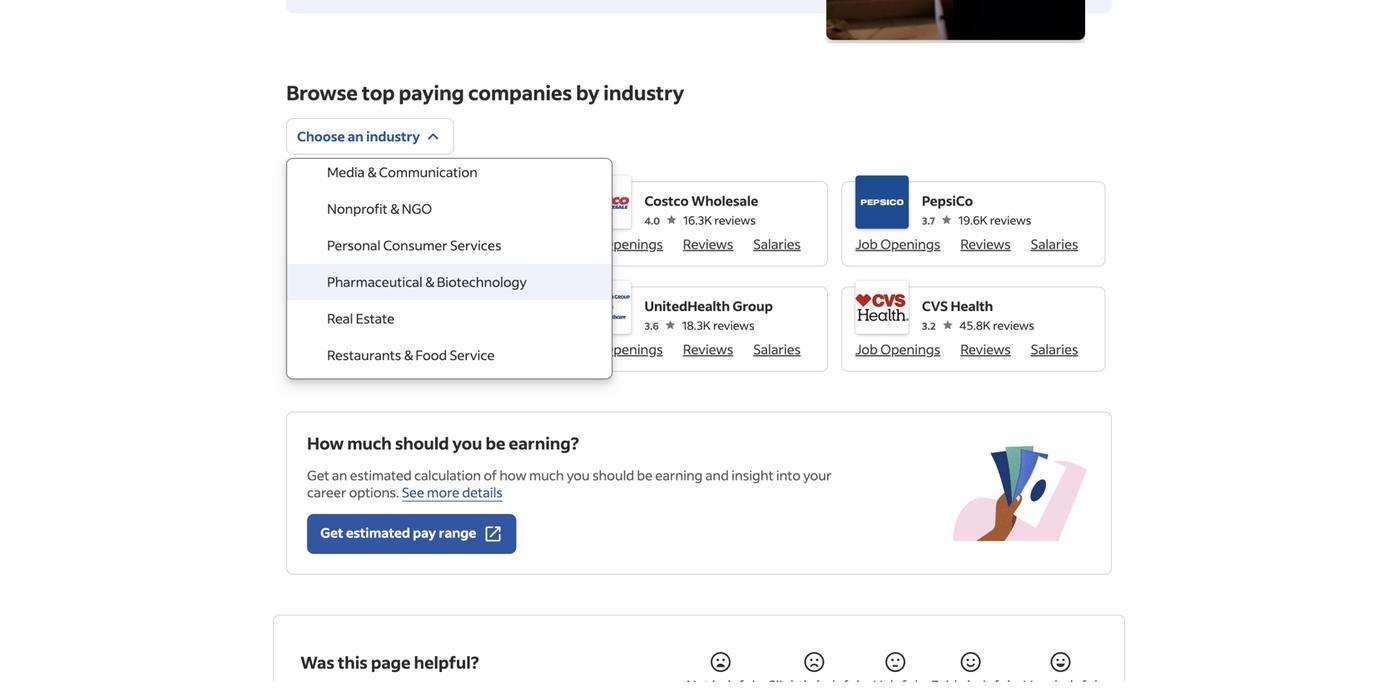 Task type: locate. For each thing, give the bounding box(es) containing it.
job for pepsico
[[856, 236, 878, 253]]

1 vertical spatial be
[[637, 467, 653, 484]]

reviews link down 16.3k reviews is rated 4.0 out of 5 stars figure
[[683, 236, 734, 253]]

how
[[307, 433, 344, 454]]

salaries
[[476, 236, 524, 253], [754, 236, 801, 253], [1031, 236, 1079, 253], [476, 341, 524, 358], [754, 341, 801, 358], [1031, 341, 1079, 358]]

starbucks
[[367, 192, 431, 209]]

much down earning?
[[529, 467, 564, 484]]

should up calculation
[[395, 433, 449, 454]]

salaries link down 16.3k reviews
[[754, 236, 801, 253]]

you inside get an estimated calculation of how much you should be earning and insight into your career options.
[[567, 467, 590, 484]]

0 vertical spatial much
[[347, 433, 392, 454]]

job openings for pepsico
[[856, 236, 941, 253]]

salaries for starbucks
[[476, 236, 524, 253]]

64.7k reviews
[[405, 213, 479, 228]]

openings down the 3.6 at left top
[[603, 341, 663, 358]]

reviews down 18.3k reviews is rated 3.6 out of 5 stars figure
[[683, 341, 734, 358]]

0 vertical spatial estimated
[[350, 467, 412, 484]]

options.
[[349, 484, 399, 501]]

job openings link down the real
[[301, 341, 386, 358]]

option
[[287, 374, 612, 410]]

pepsico image
[[856, 176, 909, 229]]

0 vertical spatial get
[[307, 467, 329, 484]]

reviews link
[[406, 236, 456, 253], [683, 236, 734, 253], [961, 236, 1011, 253], [406, 341, 456, 358], [683, 341, 734, 358], [961, 341, 1011, 358]]

reviews link down 19.6k reviews
[[961, 236, 1011, 253]]

reviews down group
[[713, 318, 755, 333]]

job down unitedhealth group image
[[578, 341, 601, 358]]

0 horizontal spatial be
[[486, 433, 506, 454]]

salaries link down 19.6k reviews
[[1031, 236, 1079, 253]]

16.3k reviews
[[684, 213, 756, 228]]

1 horizontal spatial be
[[637, 467, 653, 484]]

salaries right food
[[476, 341, 524, 358]]

reviews down 64.7k reviews is rated 3.8 out of 5 stars figure
[[406, 236, 456, 253]]

estimated
[[350, 467, 412, 484], [346, 525, 410, 542]]

job openings down nonprofit
[[301, 236, 386, 253]]

calculation
[[414, 467, 481, 484]]

browse
[[286, 80, 358, 105]]

job openings link down 3.7
[[856, 236, 941, 253]]

salaries link right food
[[476, 341, 524, 358]]

reviews for cvs health
[[961, 341, 1011, 358]]

236.3k reviews is rated 3.5 out of 5 stars figure
[[367, 316, 485, 334]]

job openings down 4.0
[[578, 236, 663, 253]]

job openings link for unitedhealth group
[[578, 341, 663, 358]]

you
[[453, 433, 482, 454], [567, 467, 590, 484]]

this
[[338, 652, 368, 674]]

job openings
[[301, 236, 386, 253], [578, 236, 663, 253], [856, 236, 941, 253], [301, 341, 386, 358], [578, 341, 663, 358], [856, 341, 941, 358]]

reviews link for pepsico
[[961, 236, 1011, 253]]

personal consumer services
[[327, 237, 502, 254]]

reviews right the "19.6k"
[[990, 213, 1032, 228]]

salaries link
[[476, 236, 524, 253], [754, 236, 801, 253], [1031, 236, 1079, 253], [476, 341, 524, 358], [754, 341, 801, 358], [1031, 341, 1079, 358]]

salaries link down group
[[754, 341, 801, 358]]

job openings link down 4.0
[[578, 236, 663, 253]]

health
[[951, 298, 994, 315]]

openings down 4.0
[[603, 236, 663, 253]]

openings for unitedhealth group
[[603, 341, 663, 358]]

1 vertical spatial much
[[529, 467, 564, 484]]

reviews
[[406, 236, 456, 253], [683, 236, 734, 253], [961, 236, 1011, 253], [406, 341, 456, 358], [683, 341, 734, 358], [961, 341, 1011, 358]]

1 horizontal spatial you
[[567, 467, 590, 484]]

3.7
[[922, 214, 936, 227]]

an
[[348, 128, 364, 145], [332, 467, 347, 484]]

reviews link for cvs health
[[961, 341, 1011, 358]]

job openings down 3.2
[[856, 341, 941, 358]]

0 horizontal spatial should
[[395, 433, 449, 454]]

18.3k
[[682, 318, 711, 333]]

unitedhealth group image
[[578, 281, 631, 334]]

of
[[484, 467, 497, 484]]

salaries for costco wholesale
[[754, 236, 801, 253]]

consumer
[[383, 237, 448, 254]]

group
[[733, 298, 773, 315]]

reviews up services
[[437, 213, 479, 228]]

salaries link for unitedhealth group
[[754, 341, 801, 358]]

salary image
[[950, 433, 1092, 554]]

industry right by
[[604, 80, 684, 105]]

0 vertical spatial industry
[[604, 80, 684, 105]]

job openings down the real
[[301, 341, 386, 358]]

pepsico
[[922, 192, 974, 209]]

get down how
[[307, 467, 329, 484]]

pharmaceutical & biotechnology
[[327, 274, 527, 291]]

reviews down 19.6k reviews
[[961, 236, 1011, 253]]

an right choose
[[348, 128, 364, 145]]

job openings link down nonprofit
[[301, 236, 386, 253]]

choose an industry
[[297, 128, 420, 145]]

reviews right 45.8k on the top of the page
[[993, 318, 1035, 333]]

an inside popup button
[[348, 128, 364, 145]]

openings
[[326, 236, 386, 253], [603, 236, 663, 253], [881, 236, 941, 253], [326, 341, 386, 358], [603, 341, 663, 358], [881, 341, 941, 358]]

salaries down the 45.8k reviews
[[1031, 341, 1079, 358]]

industry up media & communication
[[366, 128, 420, 145]]

estimated right career
[[350, 467, 412, 484]]

pay
[[413, 525, 436, 542]]

be up of
[[486, 433, 506, 454]]

salaries down 16.3k reviews
[[754, 236, 801, 253]]

1 vertical spatial get
[[321, 525, 343, 542]]

job openings down 3.7
[[856, 236, 941, 253]]

0 horizontal spatial industry
[[366, 128, 420, 145]]

you down earning?
[[567, 467, 590, 484]]

reviews down 16.3k reviews is rated 4.0 out of 5 stars figure
[[683, 236, 734, 253]]

salaries link down the 45.8k reviews
[[1031, 341, 1079, 358]]

get
[[307, 467, 329, 484], [321, 525, 343, 542]]

18.3k reviews is rated 3.6 out of 5 stars figure
[[645, 316, 773, 334]]

job down the cvs health image
[[856, 341, 878, 358]]

unitedhealth group
[[645, 298, 773, 315]]

job openings link down the 3.6 at left top
[[578, 341, 663, 358]]

job openings link for costco wholesale
[[578, 236, 663, 253]]

salaries link for cvs health
[[1031, 341, 1079, 358]]

job for starbucks
[[301, 236, 323, 253]]

reviews link for unitedhealth group
[[683, 341, 734, 358]]

reviews inside 'figure'
[[990, 213, 1032, 228]]

salaries down group
[[754, 341, 801, 358]]

1 vertical spatial an
[[332, 467, 347, 484]]

list box
[[287, 154, 612, 410]]

& right media
[[368, 164, 376, 181]]

reviews link down 18.3k reviews is rated 3.6 out of 5 stars figure
[[683, 341, 734, 358]]

reviews down '45.8k reviews is rated 3.2 out of 5 stars' figure
[[961, 341, 1011, 358]]

salaries for unitedhealth group
[[754, 341, 801, 358]]

openings for mcdonald's
[[326, 341, 386, 358]]

mcdonald's image
[[301, 281, 354, 334]]

get estimated pay range
[[321, 525, 477, 542]]

salaries down 19.6k reviews
[[1031, 236, 1079, 253]]

food
[[416, 347, 447, 364]]

openings down 3.2
[[881, 341, 941, 358]]

choose
[[297, 128, 345, 145]]

industry
[[604, 80, 684, 105], [366, 128, 420, 145]]

much
[[347, 433, 392, 454], [529, 467, 564, 484]]

openings for cvs health
[[881, 341, 941, 358]]

1 vertical spatial industry
[[366, 128, 420, 145]]

reviews for costco wholesale
[[715, 213, 756, 228]]

reviews for cvs health
[[993, 318, 1035, 333]]

openings down 3.5
[[326, 341, 386, 358]]

you up calculation
[[453, 433, 482, 454]]

job openings link
[[301, 236, 386, 253], [578, 236, 663, 253], [856, 236, 941, 253], [301, 341, 386, 358], [578, 341, 663, 358], [856, 341, 941, 358]]

& for nonprofit
[[390, 200, 399, 217]]

& up "mcdonald's" link
[[425, 274, 434, 291]]

get down career
[[321, 525, 343, 542]]

reviews
[[437, 213, 479, 228], [715, 213, 756, 228], [990, 213, 1032, 228], [713, 318, 755, 333], [993, 318, 1035, 333]]

should inside get an estimated calculation of how much you should be earning and insight into your career options.
[[593, 467, 635, 484]]

19.6k
[[959, 213, 988, 228]]

restaurants & food service
[[327, 347, 495, 364]]

an down how
[[332, 467, 347, 484]]

& for pharmaceutical
[[425, 274, 434, 291]]

costco
[[645, 192, 689, 209]]

16.3k reviews is rated 4.0 out of 5 stars figure
[[645, 211, 759, 229]]

& left food
[[404, 347, 413, 364]]

an for industry
[[348, 128, 364, 145]]

& left ngo
[[390, 200, 399, 217]]

reviews for pepsico
[[961, 236, 1011, 253]]

1 horizontal spatial much
[[529, 467, 564, 484]]

reviews down 236.3k reviews is rated 3.5 out of 5 stars figure
[[406, 341, 456, 358]]

an inside get an estimated calculation of how much you should be earning and insight into your career options.
[[332, 467, 347, 484]]

job left personal
[[301, 236, 323, 253]]

communication
[[379, 164, 478, 181]]

reviews link down '45.8k reviews is rated 3.2 out of 5 stars' figure
[[961, 341, 1011, 358]]

salaries link for starbucks
[[476, 236, 524, 253]]

openings down 3.7
[[881, 236, 941, 253]]

job for unitedhealth group
[[578, 341, 601, 358]]

reviews down wholesale
[[715, 213, 756, 228]]

job openings link for pepsico
[[856, 236, 941, 253]]

reviews for unitedhealth group
[[713, 318, 755, 333]]

reviews link down 64.7k reviews is rated 3.8 out of 5 stars figure
[[406, 236, 456, 253]]

1 vertical spatial should
[[593, 467, 635, 484]]

0 vertical spatial an
[[348, 128, 364, 145]]

job down mcdonald's image
[[301, 341, 323, 358]]

0 vertical spatial should
[[395, 433, 449, 454]]

helpful?
[[414, 652, 479, 674]]

job for cvs health
[[856, 341, 878, 358]]

45.8k reviews
[[960, 318, 1035, 333]]

openings for starbucks
[[326, 236, 386, 253]]

get inside get an estimated calculation of how much you should be earning and insight into your career options.
[[307, 467, 329, 484]]

1 horizontal spatial should
[[593, 467, 635, 484]]

should left earning
[[593, 467, 635, 484]]

reviews link down 236.3k reviews is rated 3.5 out of 5 stars figure
[[406, 341, 456, 358]]

estimated down options.
[[346, 525, 410, 542]]

job down pepsico image
[[856, 236, 878, 253]]

job openings link down 3.2
[[856, 341, 941, 358]]

see
[[402, 484, 424, 501]]

45.8k reviews is rated 3.2 out of 5 stars figure
[[922, 316, 1035, 334]]

be left earning
[[637, 467, 653, 484]]

pharmaceutical
[[327, 274, 423, 291]]

get for get estimated pay range
[[321, 525, 343, 542]]

salaries up biotechnology
[[476, 236, 524, 253]]

reviews link for costco wholesale
[[683, 236, 734, 253]]

reviews for pepsico
[[990, 213, 1032, 228]]

job down costco wholesale image
[[578, 236, 601, 253]]

openings down 3.8
[[326, 236, 386, 253]]

costco wholesale image
[[578, 176, 631, 229]]

much right how
[[347, 433, 392, 454]]

estimated inside get an estimated calculation of how much you should be earning and insight into your career options.
[[350, 467, 412, 484]]

&
[[368, 164, 376, 181], [390, 200, 399, 217], [425, 274, 434, 291], [404, 347, 413, 364]]

salaries for mcdonald's
[[476, 341, 524, 358]]

details
[[462, 484, 503, 501]]

costco wholesale link
[[645, 191, 759, 211]]

nonprofit & ngo
[[327, 200, 432, 217]]

job openings for mcdonald's
[[301, 341, 386, 358]]

0 horizontal spatial you
[[453, 433, 482, 454]]

be
[[486, 433, 506, 454], [637, 467, 653, 484]]

job
[[301, 236, 323, 253], [578, 236, 601, 253], [856, 236, 878, 253], [301, 341, 323, 358], [578, 341, 601, 358], [856, 341, 878, 358]]

job openings link for starbucks
[[301, 236, 386, 253]]

openings for costco wholesale
[[603, 236, 663, 253]]

job openings down the 3.6 at left top
[[578, 341, 663, 358]]

salaries link up biotechnology
[[476, 236, 524, 253]]

job openings link for mcdonald's
[[301, 341, 386, 358]]

mcdonald's
[[367, 298, 441, 315]]

1 vertical spatial you
[[567, 467, 590, 484]]

was this page helpful?
[[301, 652, 479, 674]]

job openings for cvs health
[[856, 341, 941, 358]]



Task type: vqa. For each thing, say whether or not it's contained in the screenshot.


Task type: describe. For each thing, give the bounding box(es) containing it.
costco wholesale
[[645, 192, 759, 209]]

3.6
[[645, 320, 659, 333]]

job openings for starbucks
[[301, 236, 386, 253]]

cvs health
[[922, 298, 994, 315]]

1 vertical spatial estimated
[[346, 525, 410, 542]]

top
[[362, 80, 395, 105]]

job openings for costco wholesale
[[578, 236, 663, 253]]

insight
[[732, 467, 774, 484]]

range
[[439, 525, 477, 542]]

0 vertical spatial you
[[453, 433, 482, 454]]

more
[[427, 484, 460, 501]]

choose an industry button
[[286, 118, 454, 155]]

your
[[804, 467, 832, 484]]

19.6k reviews is rated 3.7 out of 5 stars figure
[[922, 211, 1032, 229]]

industry inside popup button
[[366, 128, 420, 145]]

an for estimated
[[332, 467, 347, 484]]

3.5
[[367, 320, 381, 333]]

career
[[307, 484, 347, 501]]

job openings link for cvs health
[[856, 341, 941, 358]]

reviews link for mcdonald's
[[406, 341, 456, 358]]

& for media
[[368, 164, 376, 181]]

starbucks image
[[301, 176, 354, 229]]

salaries for pepsico
[[1031, 236, 1079, 253]]

64.7k
[[405, 213, 435, 228]]

0 horizontal spatial much
[[347, 433, 392, 454]]

cvs
[[922, 298, 948, 315]]

real estate
[[327, 310, 395, 327]]

list box containing media & communication
[[287, 154, 612, 410]]

companies
[[468, 80, 572, 105]]

estate
[[356, 310, 395, 327]]

ngo
[[402, 200, 432, 217]]

pepsico link
[[922, 191, 1032, 211]]

salaries link for pepsico
[[1031, 236, 1079, 253]]

reviews for mcdonald's
[[406, 341, 456, 358]]

reviews link for starbucks
[[406, 236, 456, 253]]

45.8k
[[960, 318, 991, 333]]

see more details
[[402, 484, 503, 501]]

salaries link for mcdonald's
[[476, 341, 524, 358]]

reviews for unitedhealth group
[[683, 341, 734, 358]]

page
[[371, 652, 411, 674]]

salaries link for costco wholesale
[[754, 236, 801, 253]]

cvs health image
[[856, 281, 909, 334]]

3.8
[[367, 214, 381, 227]]

how much should you be earning?
[[307, 433, 579, 454]]

19.6k reviews
[[959, 213, 1032, 228]]

and
[[706, 467, 729, 484]]

see more details link
[[402, 484, 503, 502]]

get an estimated calculation of how much you should be earning and insight into your career options.
[[307, 467, 832, 501]]

reviews for starbucks
[[406, 236, 456, 253]]

cvs health link
[[922, 296, 1035, 316]]

job for mcdonald's
[[301, 341, 323, 358]]

wholesale
[[692, 192, 759, 209]]

unitedhealth
[[645, 298, 730, 315]]

& for restaurants
[[404, 347, 413, 364]]

openings for pepsico
[[881, 236, 941, 253]]

get estimated pay range link
[[307, 515, 517, 554]]

3.2
[[922, 320, 936, 333]]

4.0
[[645, 214, 660, 227]]

1 horizontal spatial industry
[[604, 80, 684, 105]]

starbucks link
[[367, 191, 479, 211]]

much inside get an estimated calculation of how much you should be earning and insight into your career options.
[[529, 467, 564, 484]]

16.3k
[[684, 213, 712, 228]]

0 vertical spatial be
[[486, 433, 506, 454]]

real
[[327, 310, 353, 327]]

earning?
[[509, 433, 579, 454]]

restaurants
[[327, 347, 401, 364]]

by
[[576, 80, 600, 105]]

18.3k reviews
[[682, 318, 755, 333]]

service
[[450, 347, 495, 364]]

how
[[500, 467, 527, 484]]

into
[[777, 467, 801, 484]]

64.7k reviews is rated 3.8 out of 5 stars figure
[[367, 211, 479, 229]]

job openings for unitedhealth group
[[578, 341, 663, 358]]

paying
[[399, 80, 464, 105]]

browse top paying companies by industry
[[286, 80, 684, 105]]

media & communication
[[327, 164, 478, 181]]

mcdonald's link
[[367, 296, 485, 316]]

earning
[[655, 467, 703, 484]]

services
[[450, 237, 502, 254]]

get for get an estimated calculation of how much you should be earning and insight into your career options.
[[307, 467, 329, 484]]

media
[[327, 164, 365, 181]]

reviews for costco wholesale
[[683, 236, 734, 253]]

was
[[301, 652, 335, 674]]

be inside get an estimated calculation of how much you should be earning and insight into your career options.
[[637, 467, 653, 484]]

reviews for starbucks
[[437, 213, 479, 228]]

biotechnology
[[437, 274, 527, 291]]

unitedhealth group link
[[645, 296, 773, 316]]

nonprofit
[[327, 200, 388, 217]]

job for costco wholesale
[[578, 236, 601, 253]]

salaries for cvs health
[[1031, 341, 1079, 358]]

personal
[[327, 237, 381, 254]]



